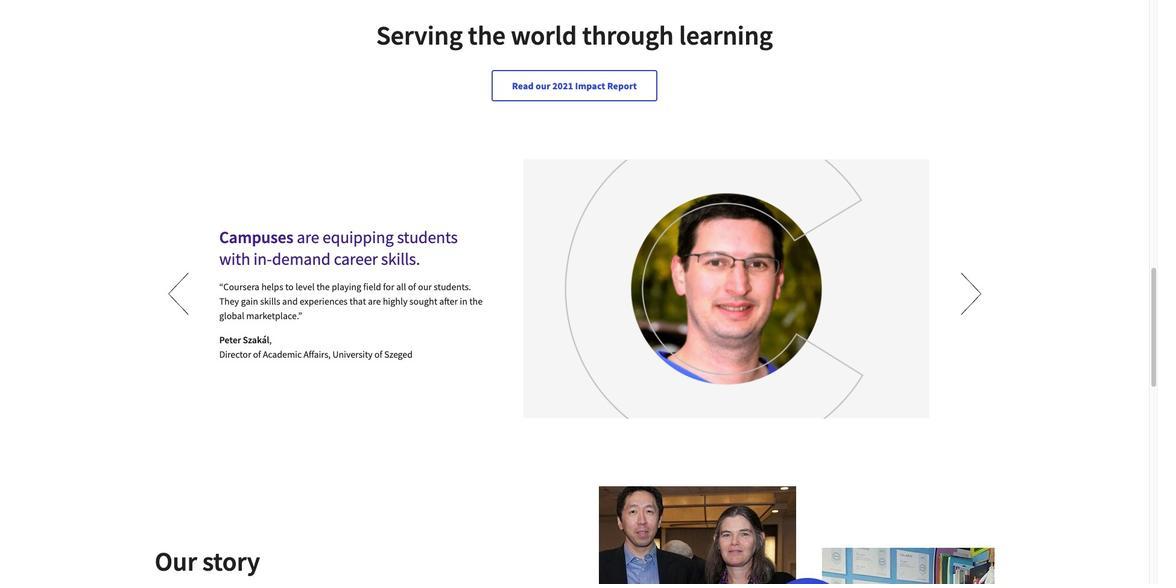 Task type: locate. For each thing, give the bounding box(es) containing it.
0 vertical spatial are
[[297, 226, 319, 248]]

our
[[155, 545, 197, 578]]

are
[[297, 226, 319, 248], [368, 295, 381, 307]]

in-
[[254, 248, 272, 270]]

report
[[608, 80, 637, 92]]

impact
[[575, 80, 606, 92]]

our
[[536, 80, 551, 92], [418, 281, 432, 293]]

1 vertical spatial our
[[418, 281, 432, 293]]

playing
[[332, 281, 362, 293]]

the right the in
[[470, 295, 483, 307]]

are up level
[[297, 226, 319, 248]]

to
[[285, 281, 294, 293]]

1 horizontal spatial our
[[536, 80, 551, 92]]

are down field
[[368, 295, 381, 307]]

our inside "coursera helps to level the playing field for all of our students. they gain skills and experiences that are highly sought after in the global marketplace."
[[418, 281, 432, 293]]

of
[[408, 281, 416, 293], [253, 348, 261, 360], [375, 348, 383, 360]]

0 horizontal spatial our
[[418, 281, 432, 293]]

our inside 'read our 2021 impact report' button
[[536, 80, 551, 92]]

0 vertical spatial our
[[536, 80, 551, 92]]

1 horizontal spatial of
[[375, 348, 383, 360]]

1 vertical spatial are
[[368, 295, 381, 307]]

global
[[219, 310, 244, 322]]

affairs,
[[304, 348, 331, 360]]

are inside "coursera helps to level the playing field for all of our students. they gain skills and experiences that are highly sought after in the global marketplace."
[[368, 295, 381, 307]]

field
[[364, 281, 381, 293]]

of left szeged on the left of the page
[[375, 348, 383, 360]]

serving
[[376, 19, 463, 52]]

our left 2021
[[536, 80, 551, 92]]

the up experiences on the bottom left
[[317, 281, 330, 293]]

of right all
[[408, 281, 416, 293]]

the left world
[[468, 19, 506, 52]]

0 horizontal spatial of
[[253, 348, 261, 360]]

skills
[[260, 295, 280, 307]]

our story image
[[599, 486, 995, 584]]

gain
[[241, 295, 258, 307]]

1 horizontal spatial are
[[368, 295, 381, 307]]

the
[[468, 19, 506, 52], [317, 281, 330, 293], [470, 295, 483, 307]]

2021
[[553, 80, 573, 92]]

peter szakál , director of academic affairs, university of szeged
[[219, 334, 413, 360]]

director
[[219, 348, 251, 360]]

of down szakál on the left of page
[[253, 348, 261, 360]]

0 horizontal spatial are
[[297, 226, 319, 248]]

learning
[[679, 19, 773, 52]]

are equipping students with in-demand career skills.
[[219, 226, 458, 270]]

they
[[219, 295, 239, 307]]

sought
[[410, 295, 438, 307]]

experiences
[[300, 295, 348, 307]]

our up sought
[[418, 281, 432, 293]]

2 horizontal spatial of
[[408, 281, 416, 293]]

,
[[269, 334, 272, 346]]

students
[[397, 226, 458, 248]]

after
[[440, 295, 458, 307]]

read our 2021 impact report button
[[492, 70, 658, 102]]



Task type: describe. For each thing, give the bounding box(es) containing it.
1 vertical spatial the
[[317, 281, 330, 293]]

academic
[[263, 348, 302, 360]]

story
[[202, 545, 260, 578]]

szakál
[[243, 334, 269, 346]]

demand
[[272, 248, 331, 270]]

career
[[334, 248, 378, 270]]

all
[[397, 281, 406, 293]]

skills.
[[381, 248, 420, 270]]

university
[[333, 348, 373, 360]]

and
[[282, 295, 298, 307]]

that
[[350, 295, 366, 307]]

read our 2021 impact report
[[512, 80, 637, 92]]

of inside "coursera helps to level the playing field for all of our students. they gain skills and experiences that are highly sought after in the global marketplace."
[[408, 281, 416, 293]]

"coursera
[[219, 281, 260, 293]]

for
[[383, 281, 395, 293]]

campuses
[[219, 226, 294, 248]]

in
[[460, 295, 468, 307]]

through
[[582, 19, 674, 52]]

are inside the are equipping students with in-demand career skills.
[[297, 226, 319, 248]]

helps
[[262, 281, 283, 293]]

highly
[[383, 295, 408, 307]]

marketplace."
[[246, 310, 302, 322]]

"coursera helps to level the playing field for all of our students. they gain skills and experiences that are highly sought after in the global marketplace."
[[219, 281, 483, 322]]

szeged
[[384, 348, 413, 360]]

3,700 campuses image
[[524, 160, 930, 419]]

right arrow image
[[945, 269, 995, 319]]

world
[[511, 19, 577, 52]]

read our 2021 impact report link
[[492, 70, 658, 102]]

left arrow image
[[155, 269, 205, 319]]

level
[[296, 281, 315, 293]]

0 vertical spatial the
[[468, 19, 506, 52]]

read
[[512, 80, 534, 92]]

students.
[[434, 281, 471, 293]]

with
[[219, 248, 250, 270]]

2 vertical spatial the
[[470, 295, 483, 307]]

our story
[[155, 545, 260, 578]]

serving the world through learning
[[376, 19, 773, 52]]

equipping
[[323, 226, 394, 248]]

peter
[[219, 334, 241, 346]]



Task type: vqa. For each thing, say whether or not it's contained in the screenshot.
right our
yes



